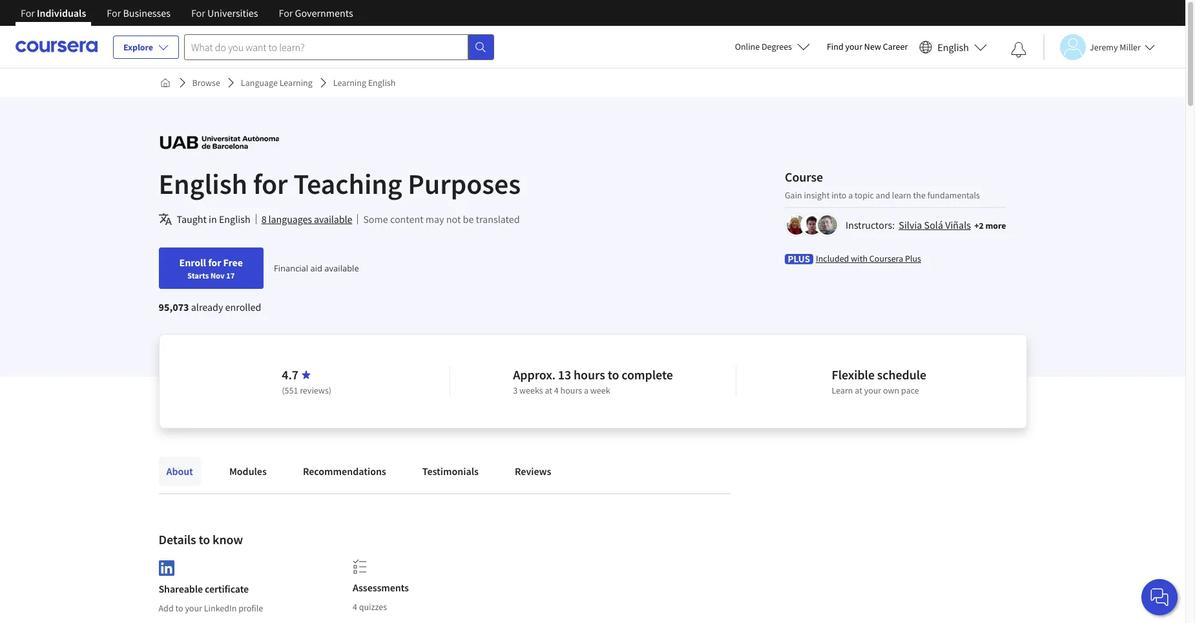 Task type: vqa. For each thing, say whether or not it's contained in the screenshot.
Learning English
yes



Task type: locate. For each thing, give the bounding box(es) containing it.
1 horizontal spatial learning
[[333, 77, 366, 89]]

and
[[876, 189, 891, 201]]

english button
[[915, 26, 993, 68]]

english inside 'button'
[[938, 40, 970, 53]]

learn
[[893, 189, 912, 201]]

4 down 13
[[555, 385, 559, 396]]

language learning
[[241, 77, 313, 89]]

1 for from the left
[[21, 6, 35, 19]]

translated
[[476, 213, 520, 226]]

week
[[591, 385, 611, 396]]

available
[[314, 213, 352, 226], [325, 262, 359, 274]]

a
[[849, 189, 853, 201], [584, 385, 589, 396]]

for for individuals
[[21, 6, 35, 19]]

1 vertical spatial for
[[208, 256, 221, 269]]

3 for from the left
[[191, 6, 205, 19]]

17
[[226, 270, 235, 281]]

enroll for free starts nov 17
[[179, 256, 243, 281]]

2 vertical spatial to
[[175, 602, 183, 614]]

for for governments
[[279, 6, 293, 19]]

the
[[914, 189, 926, 201]]

0 vertical spatial a
[[849, 189, 853, 201]]

learning english
[[333, 77, 396, 89]]

a left week
[[584, 385, 589, 396]]

universitat autònoma de barcelona image
[[159, 128, 280, 157]]

included with coursera plus
[[816, 252, 922, 264]]

for individuals
[[21, 6, 86, 19]]

your down "shareable certificate" at the bottom left of page
[[185, 602, 202, 614]]

0 vertical spatial for
[[253, 166, 288, 202]]

2 horizontal spatial to
[[608, 367, 619, 383]]

0 horizontal spatial a
[[584, 385, 589, 396]]

1 vertical spatial your
[[865, 385, 882, 396]]

already
[[191, 301, 223, 313]]

0 vertical spatial available
[[314, 213, 352, 226]]

13
[[558, 367, 572, 383]]

course gain insight into a topic and learn the fundamentals
[[785, 168, 981, 201]]

4 quizzes
[[353, 601, 387, 613]]

1 vertical spatial a
[[584, 385, 589, 396]]

1 vertical spatial 4
[[353, 601, 357, 613]]

enroll
[[179, 256, 206, 269]]

0 horizontal spatial at
[[545, 385, 553, 396]]

1 horizontal spatial a
[[849, 189, 853, 201]]

jeremy
[[1090, 41, 1119, 53]]

browse
[[192, 77, 220, 89]]

0 vertical spatial 4
[[555, 385, 559, 396]]

about link
[[159, 457, 201, 485]]

english
[[938, 40, 970, 53], [368, 77, 396, 89], [159, 166, 248, 202], [219, 213, 251, 226]]

coursera plus image
[[785, 254, 814, 264]]

financial aid available button
[[274, 262, 359, 274]]

your right 'find'
[[846, 41, 863, 52]]

1 horizontal spatial at
[[855, 385, 863, 396]]

add
[[159, 602, 174, 614]]

0 vertical spatial your
[[846, 41, 863, 52]]

0 horizontal spatial learning
[[280, 77, 313, 89]]

to up week
[[608, 367, 619, 383]]

a right into
[[849, 189, 853, 201]]

taught
[[177, 213, 207, 226]]

2 for from the left
[[107, 6, 121, 19]]

learning down what do you want to learn? text box
[[333, 77, 366, 89]]

some
[[363, 213, 388, 226]]

available right aid
[[325, 262, 359, 274]]

your
[[846, 41, 863, 52], [865, 385, 882, 396], [185, 602, 202, 614]]

0 horizontal spatial your
[[185, 602, 202, 614]]

1 vertical spatial available
[[325, 262, 359, 274]]

find
[[827, 41, 844, 52]]

profile
[[239, 602, 263, 614]]

2 horizontal spatial your
[[865, 385, 882, 396]]

for left individuals
[[21, 6, 35, 19]]

may
[[426, 213, 444, 226]]

aid
[[311, 262, 323, 274]]

for up 8
[[253, 166, 288, 202]]

shareable certificate
[[159, 582, 249, 595]]

certificate
[[205, 582, 249, 595]]

(551
[[282, 385, 298, 396]]

4 left quizzes
[[353, 601, 357, 613]]

4 for from the left
[[279, 6, 293, 19]]

find your new career
[[827, 41, 908, 52]]

browse link
[[187, 71, 225, 94]]

for left universities
[[191, 6, 205, 19]]

governments
[[295, 6, 353, 19]]

at right learn
[[855, 385, 863, 396]]

included
[[816, 252, 850, 264]]

in
[[209, 213, 217, 226]]

hours down 13
[[561, 385, 582, 396]]

1 horizontal spatial to
[[199, 531, 210, 547]]

gain
[[785, 189, 803, 201]]

topic
[[855, 189, 874, 201]]

to right add
[[175, 602, 183, 614]]

weeks
[[520, 385, 543, 396]]

0 horizontal spatial to
[[175, 602, 183, 614]]

at right weeks
[[545, 385, 553, 396]]

your left own
[[865, 385, 882, 396]]

for
[[253, 166, 288, 202], [208, 256, 221, 269]]

instructors:
[[846, 218, 895, 231]]

0 horizontal spatial 4
[[353, 601, 357, 613]]

modules link
[[222, 457, 275, 485]]

learning right 'language'
[[280, 77, 313, 89]]

ian james image
[[818, 215, 838, 234]]

learning
[[280, 77, 313, 89], [333, 77, 366, 89]]

own
[[884, 385, 900, 396]]

1 horizontal spatial 4
[[555, 385, 559, 396]]

(551 reviews)
[[282, 385, 332, 396]]

to
[[608, 367, 619, 383], [199, 531, 210, 547], [175, 602, 183, 614]]

0 vertical spatial to
[[608, 367, 619, 383]]

linkedin
[[204, 602, 237, 614]]

online
[[735, 41, 760, 52]]

businesses
[[123, 6, 171, 19]]

silvia
[[899, 218, 923, 231]]

1 horizontal spatial for
[[253, 166, 288, 202]]

+2
[[975, 219, 984, 231]]

3
[[513, 385, 518, 396]]

for left businesses in the top of the page
[[107, 6, 121, 19]]

for for businesses
[[107, 6, 121, 19]]

reviews)
[[300, 385, 332, 396]]

shareable
[[159, 582, 203, 595]]

explore button
[[113, 36, 179, 59]]

1 at from the left
[[545, 385, 553, 396]]

None search field
[[184, 34, 495, 60]]

at inside approx. 13 hours to complete 3 weeks at 4 hours a week
[[545, 385, 553, 396]]

available inside 8 languages available button
[[314, 213, 352, 226]]

available down english for teaching purposes
[[314, 213, 352, 226]]

for up nov
[[208, 256, 221, 269]]

2 at from the left
[[855, 385, 863, 396]]

for
[[21, 6, 35, 19], [107, 6, 121, 19], [191, 6, 205, 19], [279, 6, 293, 19]]

8
[[262, 213, 267, 226]]

for left governments
[[279, 6, 293, 19]]

1 vertical spatial to
[[199, 531, 210, 547]]

approx.
[[513, 367, 556, 383]]

find your new career link
[[821, 39, 915, 55]]

reviews
[[515, 465, 552, 478]]

starts
[[188, 270, 209, 281]]

0 horizontal spatial for
[[208, 256, 221, 269]]

for inside enroll for free starts nov 17
[[208, 256, 221, 269]]

flexible schedule learn at your own pace
[[832, 367, 927, 396]]

for for english
[[253, 166, 288, 202]]

plus
[[906, 252, 922, 264]]

to left know
[[199, 531, 210, 547]]

hours up week
[[574, 367, 606, 383]]



Task type: describe. For each thing, give the bounding box(es) containing it.
add to your linkedin profile
[[159, 602, 263, 614]]

available for 8 languages available
[[314, 213, 352, 226]]

recommendations
[[303, 465, 386, 478]]

know
[[213, 531, 243, 547]]

for for enroll
[[208, 256, 221, 269]]

silvia solá viñals image
[[787, 215, 807, 234]]

miller
[[1120, 41, 1141, 53]]

2 learning from the left
[[333, 77, 366, 89]]

taught in english
[[177, 213, 251, 226]]

coursera
[[870, 252, 904, 264]]

purposes
[[408, 166, 521, 202]]

career
[[883, 41, 908, 52]]

degrees
[[762, 41, 792, 52]]

8 languages available
[[262, 213, 352, 226]]

quizzes
[[359, 601, 387, 613]]

0 vertical spatial hours
[[574, 367, 606, 383]]

banner navigation
[[10, 0, 364, 36]]

language learning link
[[236, 71, 318, 94]]

teaching
[[294, 166, 402, 202]]

4.7
[[282, 367, 299, 383]]

language
[[241, 77, 278, 89]]

free
[[223, 256, 243, 269]]

recommendations link
[[295, 457, 394, 485]]

details
[[159, 531, 196, 547]]

assessments
[[353, 581, 409, 594]]

explore
[[123, 41, 153, 53]]

fundamentals
[[928, 189, 981, 201]]

approx. 13 hours to complete 3 weeks at 4 hours a week
[[513, 367, 673, 396]]

2 vertical spatial your
[[185, 602, 202, 614]]

8 languages available button
[[262, 211, 352, 227]]

pace
[[902, 385, 920, 396]]

to for your
[[175, 602, 183, 614]]

95,073 already enrolled
[[159, 301, 261, 313]]

included with coursera plus link
[[816, 252, 922, 265]]

individuals
[[37, 6, 86, 19]]

1 vertical spatial hours
[[561, 385, 582, 396]]

financial aid available
[[274, 262, 359, 274]]

your inside flexible schedule learn at your own pace
[[865, 385, 882, 396]]

coursera image
[[16, 36, 98, 57]]

to for know
[[199, 531, 210, 547]]

jose ygoa-bayer image
[[803, 215, 822, 234]]

schedule
[[878, 367, 927, 383]]

jeremy miller button
[[1044, 34, 1156, 60]]

for businesses
[[107, 6, 171, 19]]

content
[[390, 213, 424, 226]]

at inside flexible schedule learn at your own pace
[[855, 385, 863, 396]]

learn
[[832, 385, 854, 396]]

more
[[986, 219, 1007, 231]]

a inside course gain insight into a topic and learn the fundamentals
[[849, 189, 853, 201]]

1 learning from the left
[[280, 77, 313, 89]]

4 inside approx. 13 hours to complete 3 weeks at 4 hours a week
[[555, 385, 559, 396]]

solá
[[925, 218, 944, 231]]

be
[[463, 213, 474, 226]]

flexible
[[832, 367, 875, 383]]

1 horizontal spatial your
[[846, 41, 863, 52]]

details to know
[[159, 531, 243, 547]]

reviews link
[[507, 457, 559, 485]]

english for teaching purposes
[[159, 166, 521, 202]]

online degrees button
[[725, 32, 821, 61]]

universities
[[208, 6, 258, 19]]

show notifications image
[[1012, 42, 1027, 58]]

into
[[832, 189, 847, 201]]

a inside approx. 13 hours to complete 3 weeks at 4 hours a week
[[584, 385, 589, 396]]

complete
[[622, 367, 673, 383]]

financial
[[274, 262, 308, 274]]

testimonials link
[[415, 457, 487, 485]]

viñals
[[946, 218, 971, 231]]

for for universities
[[191, 6, 205, 19]]

online degrees
[[735, 41, 792, 52]]

course
[[785, 168, 824, 185]]

+2 more button
[[975, 219, 1007, 232]]

home image
[[160, 78, 170, 88]]

about
[[166, 465, 193, 478]]

not
[[447, 213, 461, 226]]

insight
[[804, 189, 830, 201]]

jeremy miller
[[1090, 41, 1141, 53]]

nov
[[210, 270, 225, 281]]

to inside approx. 13 hours to complete 3 weeks at 4 hours a week
[[608, 367, 619, 383]]

testimonials
[[423, 465, 479, 478]]

silvia solá viñals link
[[899, 218, 971, 231]]

available for financial aid available
[[325, 262, 359, 274]]

What do you want to learn? text field
[[184, 34, 469, 60]]

chat with us image
[[1150, 587, 1171, 608]]

learning english link
[[328, 71, 401, 94]]



